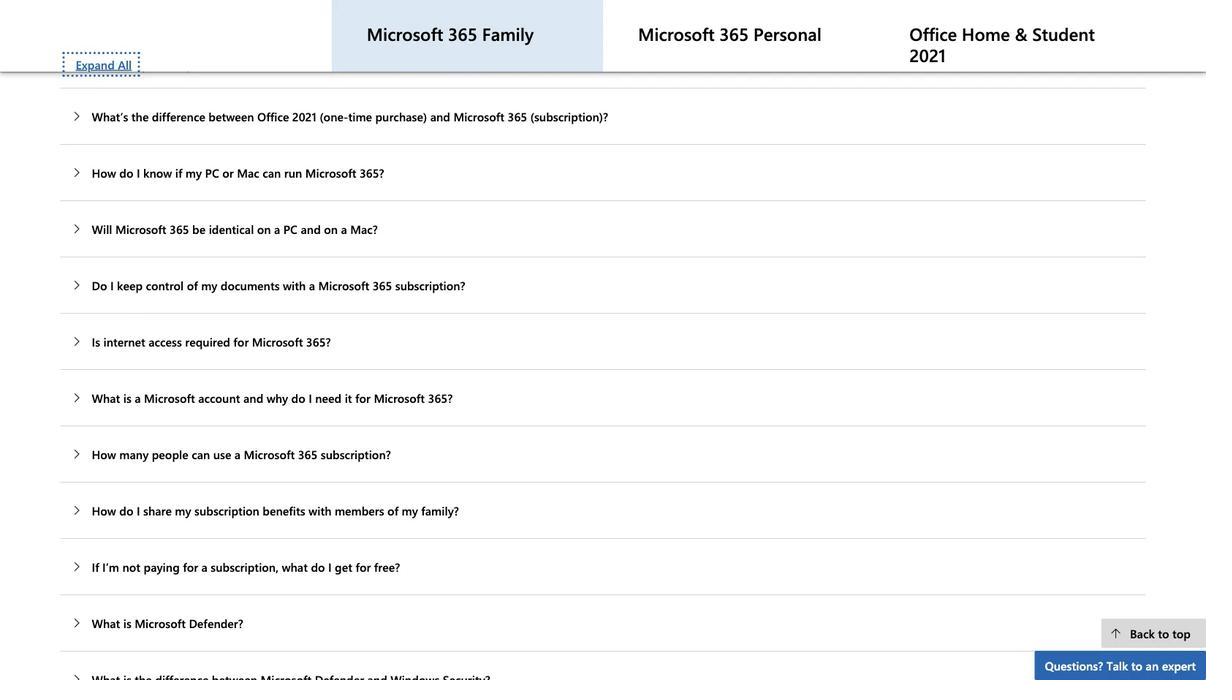 Task type: vqa. For each thing, say whether or not it's contained in the screenshot.
meetings
no



Task type: describe. For each thing, give the bounding box(es) containing it.
what's the difference between office 2021 (one-time purchase) and microsoft 365 (subscription)?
[[92, 108, 609, 124]]

back to top link
[[1102, 619, 1207, 648]]

family?
[[421, 502, 459, 518]]

account
[[198, 390, 240, 405]]

what is a microsoft account and why do i need it for microsoft 365? button
[[60, 370, 1146, 426]]

mac
[[237, 164, 259, 180]]

all for expand all
[[118, 56, 132, 72]]

access
[[149, 333, 182, 349]]

questions? talk to an expert button
[[1035, 651, 1207, 680]]

collapse all
[[160, 56, 222, 72]]

what's
[[92, 108, 128, 124]]

defender?
[[189, 615, 243, 631]]

how many people can use a microsoft 365 subscription? button
[[60, 426, 1146, 482]]

is for a
[[123, 390, 132, 405]]

if i'm not paying for a subscription, what do i get for free?
[[92, 559, 400, 574]]

is
[[92, 333, 100, 349]]

share
[[143, 502, 172, 518]]

a left mac?
[[341, 221, 347, 237]]

for right it
[[355, 390, 371, 405]]

0 vertical spatial 365?
[[360, 164, 384, 180]]

i inside how do i share my subscription benefits with members of my family? dropdown button
[[137, 502, 140, 518]]

is internet access required for microsoft 365? button
[[60, 314, 1146, 369]]

1 vertical spatial of
[[388, 502, 399, 518]]

0 vertical spatial pc
[[205, 164, 219, 180]]

expand all button
[[60, 50, 142, 79]]

personal
[[754, 22, 822, 45]]

do i keep control of my documents with a microsoft 365 subscription?
[[92, 277, 466, 293]]

how do i share my subscription benefits with members of my family?
[[92, 502, 459, 518]]

what for what is microsoft defender?
[[92, 615, 120, 631]]

free?
[[374, 559, 400, 574]]

questions?
[[1046, 657, 1104, 673]]

how do i share my subscription benefits with members of my family? button
[[60, 483, 1146, 538]]

a up many
[[135, 390, 141, 405]]

what is microsoft defender?
[[92, 615, 243, 631]]

office home & student 2021
[[910, 22, 1095, 66]]

0 horizontal spatial subscription?
[[321, 446, 391, 462]]

for right required
[[234, 333, 249, 349]]

is internet access required for microsoft 365?
[[92, 333, 331, 349]]

expand all
[[76, 56, 132, 72]]

to inside dropdown button
[[1132, 657, 1143, 673]]

expert
[[1163, 657, 1196, 673]]

questions
[[652, 3, 771, 39]]

1 on from the left
[[257, 221, 271, 237]]

an
[[1146, 657, 1159, 673]]

i inside what is a microsoft account and why do i need it for microsoft 365? dropdown button
[[309, 390, 312, 405]]

group containing expand all
[[60, 50, 232, 79]]

microsoft inside do i keep control of my documents with a microsoft 365 subscription? dropdown button
[[319, 277, 370, 293]]

365 down mac?
[[373, 277, 392, 293]]

do
[[92, 277, 107, 293]]

microsoft 365 family
[[367, 22, 534, 45]]

subscription,
[[211, 559, 279, 574]]

get
[[335, 559, 352, 574]]

365 left be
[[170, 221, 189, 237]]

what
[[282, 559, 308, 574]]

back to top
[[1131, 625, 1191, 641]]

identical
[[209, 221, 254, 237]]

i'm
[[102, 559, 119, 574]]

(subscription)?
[[531, 108, 609, 124]]

will microsoft 365 be identical on a pc and on a mac? button
[[60, 201, 1146, 257]]

i inside do i keep control of my documents with a microsoft 365 subscription? dropdown button
[[110, 277, 114, 293]]

internet
[[103, 333, 145, 349]]

microsoft inside is internet access required for microsoft 365? dropdown button
[[252, 333, 303, 349]]

2021 inside office home & student 2021
[[910, 43, 946, 66]]

1 vertical spatial can
[[192, 446, 210, 462]]

2021 inside dropdown button
[[292, 108, 317, 124]]

office inside office home & student 2021
[[910, 22, 958, 45]]

mac?
[[350, 221, 378, 237]]

what's the difference between office 2021 (one-time purchase) and microsoft 365 (subscription)? button
[[60, 88, 1146, 144]]

time
[[348, 108, 372, 124]]

my left family?
[[402, 502, 418, 518]]

365 left (subscription)?
[[508, 108, 527, 124]]

frequently
[[436, 3, 567, 39]]

if
[[92, 559, 99, 574]]

control
[[146, 277, 184, 293]]

all for collapse all
[[208, 56, 222, 72]]

and inside "what's the difference between office 2021 (one-time purchase) and microsoft 365 (subscription)?" dropdown button
[[431, 108, 450, 124]]

1 horizontal spatial can
[[263, 164, 281, 180]]

what for what is a microsoft account and why do i need it for microsoft 365?
[[92, 390, 120, 405]]

if
[[175, 164, 182, 180]]

do left share
[[119, 502, 133, 518]]

it
[[345, 390, 352, 405]]

or
[[223, 164, 234, 180]]

between
[[209, 108, 254, 124]]

with for members
[[309, 502, 332, 518]]

i inside how do i know if my pc or mac can run microsoft 365? dropdown button
[[137, 164, 140, 180]]

2 horizontal spatial 365?
[[428, 390, 453, 405]]



Task type: locate. For each thing, give the bounding box(es) containing it.
1 horizontal spatial all
[[208, 56, 222, 72]]

microsoft inside 'how many people can use a microsoft 365 subscription?' dropdown button
[[244, 446, 295, 462]]

0 horizontal spatial office
[[257, 108, 289, 124]]

microsoft inside will microsoft 365 be identical on a pc and on a mac? dropdown button
[[115, 221, 166, 237]]

2 vertical spatial and
[[244, 390, 263, 405]]

how
[[92, 164, 116, 180], [92, 446, 116, 462], [92, 502, 116, 518]]

365 down need
[[298, 446, 318, 462]]

365 left personal
[[720, 22, 749, 45]]

0 vertical spatial can
[[263, 164, 281, 180]]

a
[[274, 221, 280, 237], [341, 221, 347, 237], [309, 277, 315, 293], [135, 390, 141, 405], [235, 446, 241, 462], [202, 559, 208, 574]]

2 what from the top
[[92, 615, 120, 631]]

0 horizontal spatial can
[[192, 446, 210, 462]]

microsoft inside how do i know if my pc or mac can run microsoft 365? dropdown button
[[306, 164, 357, 180]]

collapse
[[160, 56, 205, 72]]

on right identical
[[257, 221, 271, 237]]

1 horizontal spatial office
[[910, 22, 958, 45]]

2 horizontal spatial and
[[431, 108, 450, 124]]

0 horizontal spatial and
[[244, 390, 263, 405]]

how for how many people can use a microsoft 365 subscription?
[[92, 446, 116, 462]]

all right collapse
[[208, 56, 222, 72]]

how left many
[[92, 446, 116, 462]]

365
[[448, 22, 478, 45], [720, 22, 749, 45], [508, 108, 527, 124], [170, 221, 189, 237], [373, 277, 392, 293], [298, 446, 318, 462]]

1 vertical spatial 2021
[[292, 108, 317, 124]]

top
[[1173, 625, 1191, 641]]

1 all from the left
[[118, 56, 132, 72]]

asked
[[574, 3, 645, 39]]

and left mac?
[[301, 221, 321, 237]]

1 horizontal spatial 365?
[[360, 164, 384, 180]]

people
[[152, 446, 188, 462]]

365 left "family"
[[448, 22, 478, 45]]

what is a microsoft account and why do i need it for microsoft 365?
[[92, 390, 453, 405]]

2021 left the home
[[910, 43, 946, 66]]

of
[[187, 277, 198, 293], [388, 502, 399, 518]]

microsoft 365 personal
[[638, 22, 822, 45]]

office left the home
[[910, 22, 958, 45]]

student
[[1033, 22, 1095, 45]]

0 vertical spatial subscription?
[[395, 277, 466, 293]]

members
[[335, 502, 384, 518]]

do right why
[[292, 390, 306, 405]]

and inside what is a microsoft account and why do i need it for microsoft 365? dropdown button
[[244, 390, 263, 405]]

subscription
[[195, 502, 260, 518]]

can left run
[[263, 164, 281, 180]]

on
[[257, 221, 271, 237], [324, 221, 338, 237]]

office
[[910, 22, 958, 45], [257, 108, 289, 124]]

do right what
[[311, 559, 325, 574]]

paying
[[144, 559, 180, 574]]

2021 left (one-
[[292, 108, 317, 124]]

i left share
[[137, 502, 140, 518]]

to left "top"
[[1159, 625, 1170, 641]]

on left mac?
[[324, 221, 338, 237]]

of right members at the left bottom
[[388, 502, 399, 518]]

is
[[123, 390, 132, 405], [123, 615, 132, 631]]

with right documents
[[283, 277, 306, 293]]

do left know
[[119, 164, 133, 180]]

1 vertical spatial subscription?
[[321, 446, 391, 462]]

1 is from the top
[[123, 390, 132, 405]]

how for how do i share my subscription benefits with members of my family?
[[92, 502, 116, 518]]

microsoft inside what is microsoft defender? dropdown button
[[135, 615, 186, 631]]

&
[[1015, 22, 1028, 45]]

my
[[186, 164, 202, 180], [201, 277, 218, 293], [175, 502, 191, 518], [402, 502, 418, 518]]

how left share
[[92, 502, 116, 518]]

how do i know if my pc or mac can run microsoft 365?
[[92, 164, 384, 180]]

a right documents
[[309, 277, 315, 293]]

and inside will microsoft 365 be identical on a pc and on a mac? dropdown button
[[301, 221, 321, 237]]

collapse all button
[[145, 50, 232, 79]]

for right paying
[[183, 559, 198, 574]]

keep
[[117, 277, 143, 293]]

2 on from the left
[[324, 221, 338, 237]]

|
[[142, 56, 145, 72]]

my right share
[[175, 502, 191, 518]]

1 horizontal spatial and
[[301, 221, 321, 237]]

i inside if i'm not paying for a subscription, what do i get for free? dropdown button
[[328, 559, 332, 574]]

1 horizontal spatial 2021
[[910, 43, 946, 66]]

0 vertical spatial with
[[283, 277, 306, 293]]

difference
[[152, 108, 205, 124]]

do i keep control of my documents with a microsoft 365 subscription? button
[[60, 257, 1146, 313]]

purchase)
[[376, 108, 427, 124]]

1 horizontal spatial to
[[1159, 625, 1170, 641]]

if i'm not paying for a subscription, what do i get for free? button
[[60, 539, 1146, 595]]

1 horizontal spatial on
[[324, 221, 338, 237]]

(one-
[[320, 108, 348, 124]]

0 vertical spatial office
[[910, 22, 958, 45]]

i right "do"
[[110, 277, 114, 293]]

365?
[[360, 164, 384, 180], [306, 333, 331, 349], [428, 390, 453, 405]]

group
[[60, 50, 232, 79]]

0 horizontal spatial to
[[1132, 657, 1143, 673]]

why
[[267, 390, 288, 405]]

with inside how do i share my subscription benefits with members of my family? dropdown button
[[309, 502, 332, 518]]

will microsoft 365 be identical on a pc and on a mac?
[[92, 221, 378, 237]]

1 vertical spatial how
[[92, 446, 116, 462]]

pc
[[205, 164, 219, 180], [284, 221, 298, 237]]

i left get at the left bottom
[[328, 559, 332, 574]]

0 horizontal spatial pc
[[205, 164, 219, 180]]

2 all from the left
[[208, 56, 222, 72]]

the
[[131, 108, 149, 124]]

is down not
[[123, 615, 132, 631]]

can left use
[[192, 446, 210, 462]]

0 vertical spatial how
[[92, 164, 116, 180]]

i left know
[[137, 164, 140, 180]]

with
[[283, 277, 306, 293], [309, 502, 332, 518]]

many
[[119, 446, 149, 462]]

pc down run
[[284, 221, 298, 237]]

what down is on the left
[[92, 390, 120, 405]]

back
[[1131, 625, 1155, 641]]

home
[[962, 22, 1011, 45]]

3 how from the top
[[92, 502, 116, 518]]

can
[[263, 164, 281, 180], [192, 446, 210, 462]]

office right between
[[257, 108, 289, 124]]

what
[[92, 390, 120, 405], [92, 615, 120, 631]]

how for how do i know if my pc or mac can run microsoft 365?
[[92, 164, 116, 180]]

do
[[119, 164, 133, 180], [292, 390, 306, 405], [119, 502, 133, 518], [311, 559, 325, 574]]

need
[[315, 390, 342, 405]]

what is microsoft defender? button
[[60, 595, 1146, 651]]

how left know
[[92, 164, 116, 180]]

1 horizontal spatial of
[[388, 502, 399, 518]]

use
[[213, 446, 231, 462]]

to
[[1159, 625, 1170, 641], [1132, 657, 1143, 673]]

2 vertical spatial 365?
[[428, 390, 453, 405]]

and
[[431, 108, 450, 124], [301, 221, 321, 237], [244, 390, 263, 405]]

with inside do i keep control of my documents with a microsoft 365 subscription? dropdown button
[[283, 277, 306, 293]]

microsoft
[[367, 22, 443, 45], [638, 22, 715, 45], [454, 108, 505, 124], [306, 164, 357, 180], [115, 221, 166, 237], [319, 277, 370, 293], [252, 333, 303, 349], [144, 390, 195, 405], [374, 390, 425, 405], [244, 446, 295, 462], [135, 615, 186, 631]]

for
[[234, 333, 249, 349], [355, 390, 371, 405], [183, 559, 198, 574], [356, 559, 371, 574]]

all left |
[[118, 56, 132, 72]]

and left why
[[244, 390, 263, 405]]

2 how from the top
[[92, 446, 116, 462]]

frequently asked questions
[[436, 3, 771, 39]]

0 vertical spatial is
[[123, 390, 132, 405]]

0 horizontal spatial on
[[257, 221, 271, 237]]

my right if
[[186, 164, 202, 180]]

microsoft inside "what's the difference between office 2021 (one-time purchase) and microsoft 365 (subscription)?" dropdown button
[[454, 108, 505, 124]]

for right get at the left bottom
[[356, 559, 371, 574]]

will
[[92, 221, 112, 237]]

family
[[482, 22, 534, 45]]

how many people can use a microsoft 365 subscription?
[[92, 446, 391, 462]]

is down internet on the left
[[123, 390, 132, 405]]

1 vertical spatial what
[[92, 615, 120, 631]]

0 vertical spatial and
[[431, 108, 450, 124]]

pc left or
[[205, 164, 219, 180]]

not
[[122, 559, 140, 574]]

what down i'm
[[92, 615, 120, 631]]

documents
[[221, 277, 280, 293]]

with right benefits
[[309, 502, 332, 518]]

i left need
[[309, 390, 312, 405]]

required
[[185, 333, 230, 349]]

1 vertical spatial to
[[1132, 657, 1143, 673]]

0 horizontal spatial 365?
[[306, 333, 331, 349]]

1 vertical spatial is
[[123, 615, 132, 631]]

with for a
[[283, 277, 306, 293]]

know
[[143, 164, 172, 180]]

0 horizontal spatial 2021
[[292, 108, 317, 124]]

to left an
[[1132, 657, 1143, 673]]

how do i know if my pc or mac can run microsoft 365? button
[[60, 145, 1146, 200]]

is for microsoft
[[123, 615, 132, 631]]

talk
[[1107, 657, 1129, 673]]

0 horizontal spatial with
[[283, 277, 306, 293]]

run
[[284, 164, 302, 180]]

expand
[[76, 56, 115, 72]]

1 vertical spatial 365?
[[306, 333, 331, 349]]

a left subscription,
[[202, 559, 208, 574]]

1 vertical spatial pc
[[284, 221, 298, 237]]

1 what from the top
[[92, 390, 120, 405]]

0 horizontal spatial of
[[187, 277, 198, 293]]

a right use
[[235, 446, 241, 462]]

subscription?
[[395, 277, 466, 293], [321, 446, 391, 462]]

all
[[118, 56, 132, 72], [208, 56, 222, 72]]

0 vertical spatial to
[[1159, 625, 1170, 641]]

0 vertical spatial of
[[187, 277, 198, 293]]

1 how from the top
[[92, 164, 116, 180]]

questions? talk to an expert
[[1046, 657, 1196, 673]]

1 horizontal spatial pc
[[284, 221, 298, 237]]

1 vertical spatial office
[[257, 108, 289, 124]]

and right purchase)
[[431, 108, 450, 124]]

1 vertical spatial and
[[301, 221, 321, 237]]

0 vertical spatial 2021
[[910, 43, 946, 66]]

1 vertical spatial with
[[309, 502, 332, 518]]

1 horizontal spatial subscription?
[[395, 277, 466, 293]]

2 is from the top
[[123, 615, 132, 631]]

0 horizontal spatial all
[[118, 56, 132, 72]]

1 horizontal spatial with
[[309, 502, 332, 518]]

of right control
[[187, 277, 198, 293]]

2 vertical spatial how
[[92, 502, 116, 518]]

benefits
[[263, 502, 305, 518]]

a right identical
[[274, 221, 280, 237]]

0 vertical spatial what
[[92, 390, 120, 405]]

my left documents
[[201, 277, 218, 293]]

be
[[192, 221, 206, 237]]

office inside dropdown button
[[257, 108, 289, 124]]



